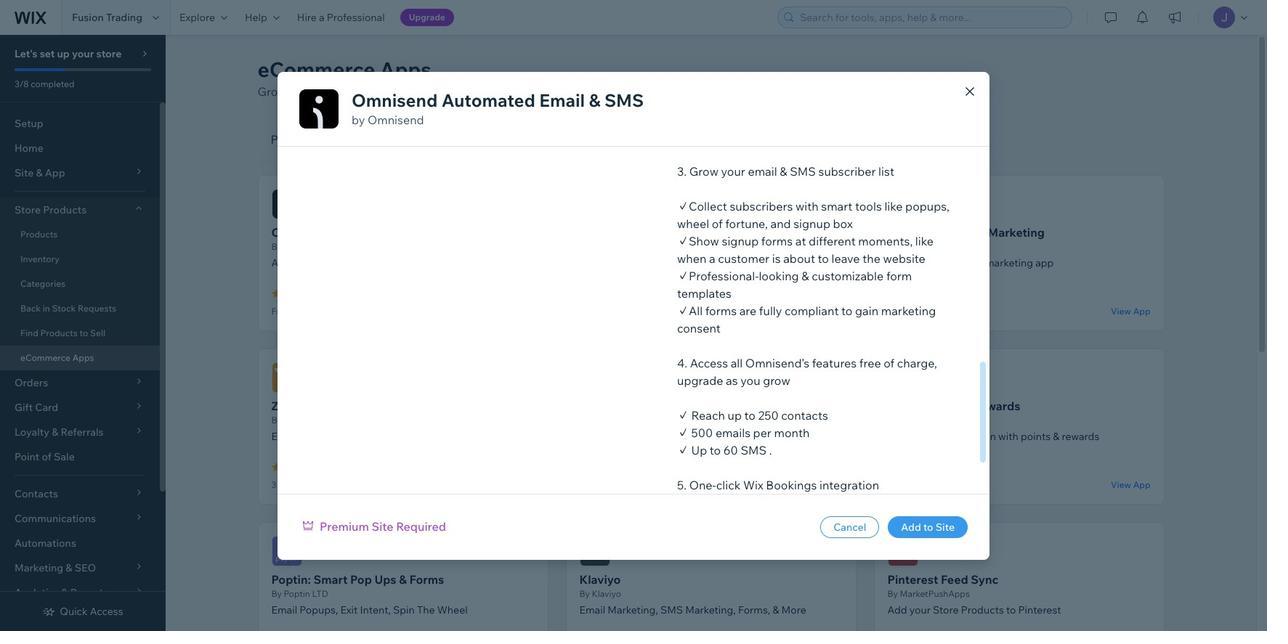 Task type: locate. For each thing, give the bounding box(es) containing it.
inventory up categories at the left
[[20, 254, 60, 265]]

view app button for facebook shops by godatafeed
[[803, 305, 843, 318]]

by up connect your store to facebook & instagram shops
[[675, 225, 689, 240]]

0 vertical spatial facebook
[[580, 225, 634, 240]]

for right solutions
[[500, 84, 515, 99]]

omnisend
[[352, 89, 438, 111], [368, 112, 424, 127], [271, 225, 329, 240], [284, 241, 326, 252]]

0 horizontal spatial shops
[[637, 225, 672, 240]]

view app button for bulk coupon generator
[[803, 478, 843, 491]]

affiliate left program
[[423, 430, 458, 443]]

tax
[[756, 84, 772, 99]]

inventory down advanced at the top
[[410, 132, 461, 147]]

4.2 (109)
[[901, 288, 938, 299]]

facebook
[[580, 225, 634, 240], [685, 257, 731, 270]]

& up fulfillment
[[589, 89, 601, 111]]

add to site button
[[888, 516, 968, 538]]

automated inside omnisend automated email & sms by omnisend
[[442, 89, 536, 111]]

marketing down upselling,
[[631, 132, 686, 147]]

1 horizontal spatial apps
[[380, 57, 431, 82]]

your right up
[[72, 47, 94, 60]]

1 vertical spatial affiliate
[[364, 399, 408, 414]]

2 free plan available from the left
[[888, 306, 963, 317]]

by inside poptin: smart pop ups & forms by poptin ltd email popups, exit intent, spin the wheel
[[271, 589, 282, 600]]

0 horizontal spatial site
[[372, 520, 394, 534]]

by
[[271, 241, 282, 252], [888, 241, 898, 252], [271, 415, 282, 426], [271, 589, 282, 600], [580, 589, 590, 600], [888, 589, 898, 600]]

shipping,
[[704, 84, 753, 99]]

0 horizontal spatial automated
[[271, 257, 325, 270]]

2 horizontal spatial automated
[[442, 89, 536, 111]]

& inside "klaviyo by klaviyo email marketing, sms marketing, forms, & more"
[[773, 604, 779, 617]]

professional up 4.2 (109) at the right top of page
[[888, 257, 946, 270]]

0 vertical spatial professional
[[327, 11, 385, 24]]

klaviyo
[[580, 573, 621, 587], [592, 589, 621, 600]]

1 horizontal spatial affiliate
[[948, 257, 983, 270]]

facebook shops by godatafeed icon image
[[580, 189, 610, 220]]

your
[[72, 47, 94, 60], [289, 84, 314, 99], [623, 257, 644, 270], [910, 604, 931, 617]]

poptin
[[284, 589, 310, 600]]

help
[[245, 11, 267, 24]]

0 vertical spatial store
[[96, 47, 122, 60]]

0 vertical spatial marketing
[[631, 132, 686, 147]]

godatafeed
[[691, 225, 761, 240]]

0 vertical spatial affiliate
[[941, 225, 986, 240]]

1 vertical spatial ecommerce
[[20, 353, 71, 363]]

1 vertical spatial goaffpro
[[900, 241, 937, 252]]

1 vertical spatial store
[[646, 257, 670, 270]]

poptin: smart pop ups & forms icon image
[[271, 536, 302, 567]]

1 vertical spatial marketing
[[988, 225, 1045, 240]]

apps inside ecommerce apps grow your business with advanced solutions for inventory management, upselling, shipping, tax and more.
[[380, 57, 431, 82]]

1 horizontal spatial store
[[933, 604, 959, 617]]

1 vertical spatial for
[[389, 257, 402, 270]]

inventory link
[[0, 247, 160, 272]]

site inside button
[[936, 521, 955, 534]]

site up feed
[[936, 521, 955, 534]]

sync
[[971, 573, 999, 587]]

with right business
[[367, 84, 390, 99]]

omnisend automated email & sms icon image down products button
[[271, 189, 302, 220]]

products
[[271, 132, 320, 147], [43, 204, 87, 217], [20, 229, 58, 240], [40, 328, 78, 339], [961, 604, 1004, 617]]

1 horizontal spatial affiliate
[[941, 225, 986, 240]]

ecommerce down find
[[20, 353, 71, 363]]

1 horizontal spatial free
[[888, 306, 906, 317]]

shipping & fulfillment
[[488, 132, 604, 147]]

ecommerce inside "link"
[[20, 353, 71, 363]]

by inside omnisend automated email & sms by omnisend automated email & sms for bookings and stores
[[271, 241, 282, 252]]

marketing up the marketing
[[988, 225, 1045, 240]]

marketing,
[[608, 604, 658, 617], [686, 604, 736, 617]]

products inside button
[[271, 132, 320, 147]]

1 horizontal spatial marketing,
[[686, 604, 736, 617]]

tab list
[[258, 118, 1165, 162]]

0 vertical spatial apps
[[380, 57, 431, 82]]

1 horizontal spatial plan
[[908, 306, 925, 317]]

ecommerce apps grow your business with advanced solutions for inventory management, upselling, shipping, tax and more.
[[258, 57, 829, 99]]

app for smile: points & rewards
[[1134, 479, 1151, 490]]

1 horizontal spatial free plan available
[[888, 306, 963, 317]]

facebook down godatafeed
[[685, 257, 731, 270]]

1 horizontal spatial marketing
[[988, 225, 1045, 240]]

help button
[[236, 0, 288, 35]]

0 horizontal spatial store
[[15, 204, 41, 217]]

affiliate inside 'goaffpro affiliate marketing by goaffpro professional affiliate marketing app'
[[941, 225, 986, 240]]

0 horizontal spatial ecommerce
[[20, 353, 71, 363]]

free plan available down (109)
[[888, 306, 963, 317]]

marketing
[[631, 132, 686, 147], [988, 225, 1045, 240]]

app
[[825, 306, 843, 317], [1134, 306, 1151, 317], [825, 479, 843, 490], [1134, 479, 1151, 490]]

1 vertical spatial shops
[[793, 257, 823, 270]]

inventory inside button
[[410, 132, 461, 147]]

for
[[500, 84, 515, 99], [389, 257, 402, 270]]

professional inside 'goaffpro affiliate marketing by goaffpro professional affiliate marketing app'
[[888, 257, 946, 270]]

site right premium
[[372, 520, 394, 534]]

1 horizontal spatial ecommerce
[[258, 57, 375, 82]]

for inside omnisend automated email & sms by omnisend automated email & sms for bookings and stores
[[389, 257, 402, 270]]

1 vertical spatial automated
[[331, 225, 394, 240]]

0 horizontal spatial inventory
[[20, 254, 60, 265]]

klaviyo by klaviyo email marketing, sms marketing, forms, & more
[[580, 573, 807, 617]]

apps up advanced at the top
[[380, 57, 431, 82]]

store down 'facebook shops by godatafeed'
[[646, 257, 670, 270]]

commissions
[[295, 430, 357, 443]]

1 available from the left
[[311, 306, 347, 317]]

apps down find products to sell link at bottom
[[72, 353, 94, 363]]

apps inside "link"
[[72, 353, 94, 363]]

1 horizontal spatial and
[[775, 84, 795, 99]]

wheel
[[437, 604, 468, 617]]

0 vertical spatial omnisend automated email & sms icon image
[[299, 89, 339, 128]]

limited
[[323, 415, 354, 426]]

omnisend automated email & sms icon image right grow
[[299, 89, 339, 128]]

pinterest
[[888, 573, 939, 587], [1019, 604, 1062, 617]]

by inside "klaviyo by klaviyo email marketing, sms marketing, forms, & more"
[[580, 589, 590, 600]]

completed
[[31, 78, 74, 89]]

omnisend automated email & sms by omnisend
[[352, 89, 644, 127]]

coupon
[[746, 430, 782, 443]]

zonify - amazon affiliate by importify limited earn commissions with amazon affiliate program
[[271, 399, 501, 443]]

more
[[782, 604, 807, 617]]

coupons,
[[677, 430, 721, 443]]

free plan available up the zonify - amazon affiliate icon
[[271, 306, 347, 317]]

0 vertical spatial and
[[775, 84, 795, 99]]

& right the "points"
[[963, 399, 970, 414]]

facebook shops by godatafeed
[[580, 225, 761, 240]]

by up orders
[[352, 112, 365, 127]]

2 vertical spatial automated
[[271, 257, 325, 270]]

let's
[[15, 47, 37, 60]]

grow
[[258, 84, 287, 99]]

& left the crm
[[688, 132, 696, 147]]

3/8 completed
[[15, 78, 74, 89]]

1 vertical spatial and
[[451, 257, 469, 270]]

sms inside omnisend automated email & sms by omnisend
[[605, 89, 644, 111]]

and right tax
[[775, 84, 795, 99]]

1 vertical spatial facebook
[[685, 257, 731, 270]]

cancel
[[834, 521, 867, 534]]

store inside popup button
[[15, 204, 41, 217]]

0 horizontal spatial and
[[451, 257, 469, 270]]

0 vertical spatial ecommerce
[[258, 57, 375, 82]]

1 marketing, from the left
[[608, 604, 658, 617]]

hire a professional
[[297, 11, 385, 24]]

view app button for smile: points & rewards
[[1111, 478, 1151, 491]]

& right sales
[[944, 430, 951, 443]]

0 horizontal spatial for
[[389, 257, 402, 270]]

1 vertical spatial affiliate
[[423, 430, 458, 443]]

apps for ecommerce apps
[[72, 353, 94, 363]]

categories
[[20, 278, 66, 289]]

store down marketpushapps
[[933, 604, 959, 617]]

1 vertical spatial inventory
[[20, 254, 60, 265]]

affiliate
[[941, 225, 986, 240], [364, 399, 408, 414]]

0 horizontal spatial affiliate
[[364, 399, 408, 414]]

0 horizontal spatial apps
[[72, 353, 94, 363]]

ecommerce up business
[[258, 57, 375, 82]]

add down marketpushapps
[[888, 604, 908, 617]]

marketing, down the klaviyo icon
[[608, 604, 658, 617]]

omnisend automated email & sms icon image
[[299, 89, 339, 128], [271, 189, 302, 220]]

0 vertical spatial inventory
[[410, 132, 461, 147]]

& right ups
[[399, 573, 407, 587]]

1 horizontal spatial store
[[646, 257, 670, 270]]

shops right "instagram"
[[793, 257, 823, 270]]

professional right a
[[327, 11, 385, 24]]

trial
[[313, 480, 329, 491]]

0 vertical spatial automated
[[442, 89, 536, 111]]

0 vertical spatial store
[[15, 204, 41, 217]]

goaffpro affiliate marketing by goaffpro professional affiliate marketing app
[[888, 225, 1054, 270]]

marketing, left forms,
[[686, 604, 736, 617]]

bulk coupon generator icon image
[[580, 363, 610, 393]]

for left bookings
[[389, 257, 402, 270]]

1 vertical spatial store
[[933, 604, 959, 617]]

omnisend automated email & sms by omnisend automated email & sms for bookings and stores
[[271, 225, 502, 270]]

affiliate left the marketing
[[948, 257, 983, 270]]

up
[[57, 47, 70, 60]]

1 horizontal spatial by
[[675, 225, 689, 240]]

1 vertical spatial omnisend automated email & sms icon image
[[271, 189, 302, 220]]

affiliate inside zonify - amazon affiliate by importify limited earn commissions with amazon affiliate program
[[364, 399, 408, 414]]

and left stores
[[451, 257, 469, 270]]

products up products link at the left top of page
[[43, 204, 87, 217]]

free down 4.2
[[888, 306, 906, 317]]

0 horizontal spatial free plan available
[[271, 306, 347, 317]]

with right commissions
[[359, 430, 380, 443]]

& left "instagram"
[[733, 257, 740, 270]]

your down marketpushapps
[[910, 604, 931, 617]]

1 horizontal spatial professional
[[888, 257, 946, 270]]

program
[[460, 430, 501, 443]]

Search for tools, apps, help & more... field
[[796, 7, 1068, 28]]

1 horizontal spatial available
[[927, 306, 963, 317]]

find products to sell
[[20, 328, 105, 339]]

1 horizontal spatial pinterest
[[1019, 604, 1062, 617]]

-
[[309, 399, 313, 414]]

ecommerce inside ecommerce apps grow your business with advanced solutions for inventory management, upselling, shipping, tax and more.
[[258, 57, 375, 82]]

0 vertical spatial add
[[901, 521, 921, 534]]

store up products link at the left top of page
[[15, 204, 41, 217]]

store inside sidebar "element"
[[96, 47, 122, 60]]

0 horizontal spatial affiliate
[[423, 430, 458, 443]]

professional
[[327, 11, 385, 24], [888, 257, 946, 270]]

add up "pinterest feed sync icon"
[[901, 521, 921, 534]]

with inside zonify - amazon affiliate by importify limited earn commissions with amazon affiliate program
[[359, 430, 380, 443]]

0 vertical spatial affiliate
[[948, 257, 983, 270]]

email inside poptin: smart pop ups & forms by poptin ltd email popups, exit intent, spin the wheel
[[271, 604, 297, 617]]

facebook down facebook shops by godatafeed icon
[[580, 225, 634, 240]]

store
[[15, 204, 41, 217], [933, 604, 959, 617]]

0 vertical spatial amazon
[[316, 399, 361, 414]]

omnisend automated email & sms icon image for free plan available
[[271, 189, 302, 220]]

automations link
[[0, 531, 160, 556]]

upselling,
[[649, 84, 701, 99]]

products down sync
[[961, 604, 1004, 617]]

free up the zonify - amazon affiliate icon
[[271, 306, 290, 317]]

0 horizontal spatial by
[[352, 112, 365, 127]]

1 vertical spatial by
[[675, 225, 689, 240]]

with left points
[[999, 430, 1019, 443]]

affiliate inside zonify - amazon affiliate by importify limited earn commissions with amazon affiliate program
[[423, 430, 458, 443]]

by inside omnisend automated email & sms by omnisend
[[352, 112, 365, 127]]

1 vertical spatial amazon
[[382, 430, 421, 443]]

goaffpro
[[888, 225, 938, 240], [900, 241, 937, 252]]

app for facebook shops by godatafeed
[[825, 306, 843, 317]]

0 horizontal spatial available
[[311, 306, 347, 317]]

& left more
[[773, 604, 779, 617]]

marketpushapps
[[900, 589, 970, 600]]

products up ecommerce apps
[[40, 328, 78, 339]]

0 horizontal spatial free
[[271, 306, 290, 317]]

ecommerce
[[258, 57, 375, 82], [20, 353, 71, 363]]

0 horizontal spatial pinterest
[[888, 573, 939, 587]]

1 horizontal spatial for
[[500, 84, 515, 99]]

zonify
[[271, 399, 307, 414]]

2 available from the left
[[927, 306, 963, 317]]

store
[[96, 47, 122, 60], [646, 257, 670, 270]]

plan up the zonify - amazon affiliate icon
[[292, 306, 309, 317]]

0 horizontal spatial marketing
[[631, 132, 686, 147]]

quick
[[60, 605, 88, 619]]

3 day free trial
[[271, 480, 329, 491]]

1 free plan available from the left
[[271, 306, 347, 317]]

0 vertical spatial by
[[352, 112, 365, 127]]

1 vertical spatial add
[[888, 604, 908, 617]]

your right grow
[[289, 84, 314, 99]]

importify
[[284, 415, 322, 426]]

store products button
[[0, 198, 160, 222]]

1 vertical spatial professional
[[888, 257, 946, 270]]

1 horizontal spatial shops
[[793, 257, 823, 270]]

smile: points & rewards
[[888, 399, 1021, 414]]

view
[[803, 306, 823, 317], [1111, 306, 1132, 317], [803, 479, 823, 490], [1111, 479, 1132, 490]]

and inside ecommerce apps grow your business with advanced solutions for inventory management, upselling, shipping, tax and more.
[[775, 84, 795, 99]]

store down fusion trading
[[96, 47, 122, 60]]

automated for omnisend automated email & sms by omnisend
[[442, 89, 536, 111]]

0 vertical spatial shops
[[637, 225, 672, 240]]

0 vertical spatial for
[[500, 84, 515, 99]]

0 horizontal spatial plan
[[292, 306, 309, 317]]

point of sale
[[15, 451, 75, 464]]

0 horizontal spatial marketing,
[[608, 604, 658, 617]]

1 horizontal spatial automated
[[331, 225, 394, 240]]

& inside poptin: smart pop ups & forms by poptin ltd email popups, exit intent, spin the wheel
[[399, 573, 407, 587]]

1 horizontal spatial inventory
[[410, 132, 461, 147]]

and
[[775, 84, 795, 99], [451, 257, 469, 270]]

smile:
[[888, 399, 922, 414]]

products link
[[0, 222, 160, 247]]

0 horizontal spatial facebook
[[580, 225, 634, 240]]

marketing & crm
[[631, 132, 725, 147]]

products down grow
[[271, 132, 320, 147]]

1 free from the left
[[271, 306, 290, 317]]

1 horizontal spatial site
[[936, 521, 955, 534]]

sms
[[605, 89, 644, 111], [440, 225, 466, 240], [364, 257, 387, 270], [661, 604, 683, 617]]

1 vertical spatial apps
[[72, 353, 94, 363]]

add
[[901, 521, 921, 534], [888, 604, 908, 617]]

products inside popup button
[[43, 204, 87, 217]]

inventory
[[410, 132, 461, 147], [20, 254, 60, 265]]

required
[[396, 520, 446, 534]]

0 horizontal spatial store
[[96, 47, 122, 60]]

inventory inside sidebar "element"
[[20, 254, 60, 265]]

shops up connect your store to facebook & instagram shops
[[637, 225, 672, 240]]

to
[[673, 257, 682, 270], [80, 328, 88, 339], [924, 521, 934, 534], [1007, 604, 1016, 617]]

your inside pinterest feed sync by marketpushapps add your store products to pinterest
[[910, 604, 931, 617]]

plan down 4.2 (109) at the right top of page
[[908, 306, 925, 317]]



Task type: vqa. For each thing, say whether or not it's contained in the screenshot.
from
no



Task type: describe. For each thing, give the bounding box(es) containing it.
find products to sell link
[[0, 321, 160, 346]]

apps for ecommerce apps grow your business with advanced solutions for inventory management, upselling, shipping, tax and more.
[[380, 57, 431, 82]]

klaviyo icon image
[[580, 536, 610, 567]]

tab list containing products
[[258, 118, 1165, 162]]

4.2
[[901, 288, 914, 299]]

view app for bulk coupon generator
[[803, 479, 843, 490]]

store products
[[15, 204, 87, 217]]

retention
[[953, 430, 996, 443]]

sms inside "klaviyo by klaviyo email marketing, sms marketing, forms, & more"
[[661, 604, 683, 617]]

0 horizontal spatial professional
[[327, 11, 385, 24]]

boost sales & retention with points & rewards
[[888, 430, 1100, 443]]

upgrade
[[409, 12, 445, 23]]

view for smile: points & rewards
[[1111, 479, 1132, 490]]

goaffpro affiliate marketing icon image
[[888, 189, 918, 220]]

1 horizontal spatial amazon
[[382, 430, 421, 443]]

coupon
[[607, 399, 651, 414]]

shipping
[[488, 132, 537, 147]]

premium
[[320, 520, 369, 534]]

0 vertical spatial goaffpro
[[888, 225, 938, 240]]

home
[[15, 142, 43, 155]]

1 horizontal spatial facebook
[[685, 257, 731, 270]]

point
[[15, 451, 39, 464]]

smart
[[314, 573, 348, 587]]

management,
[[571, 84, 646, 99]]

quick access button
[[42, 605, 123, 619]]

your inside ecommerce apps grow your business with advanced solutions for inventory management, upselling, shipping, tax and more.
[[289, 84, 314, 99]]

email inside omnisend automated email & sms by omnisend
[[539, 89, 585, 111]]

spin
[[393, 604, 415, 617]]

smile: points & rewards icon image
[[888, 363, 918, 393]]

sale
[[54, 451, 75, 464]]

back
[[20, 303, 41, 314]]

for inside ecommerce apps grow your business with advanced solutions for inventory management, upselling, shipping, tax and more.
[[500, 84, 515, 99]]

automations
[[15, 537, 76, 550]]

and inside omnisend automated email & sms by omnisend automated email & sms for bookings and stores
[[451, 257, 469, 270]]

forms,
[[738, 604, 771, 617]]

sell
[[90, 328, 105, 339]]

connect your store to facebook & instagram shops
[[580, 257, 823, 270]]

back in stock requests
[[20, 303, 116, 314]]

inventory for inventory button
[[410, 132, 461, 147]]

sales
[[918, 430, 942, 443]]

orders button
[[333, 118, 397, 162]]

view app for facebook shops by godatafeed
[[803, 306, 843, 317]]

use
[[658, 430, 675, 443]]

intent,
[[360, 604, 391, 617]]

2 free from the left
[[888, 306, 906, 317]]

3/8
[[15, 78, 29, 89]]

add inside button
[[901, 521, 921, 534]]

2 marketing, from the left
[[686, 604, 736, 617]]

fusion
[[72, 11, 104, 24]]

automated for omnisend automated email & sms by omnisend automated email & sms for bookings and stores
[[331, 225, 394, 240]]

ecommerce apps link
[[0, 346, 160, 371]]

app for bulk coupon generator
[[825, 479, 843, 490]]

& right 'shipping'
[[539, 132, 547, 147]]

your right "connect"
[[623, 257, 644, 270]]

premium site required
[[320, 520, 446, 534]]

points
[[1021, 430, 1051, 443]]

stop
[[723, 430, 744, 443]]

rewards
[[1062, 430, 1100, 443]]

products button
[[258, 118, 333, 162]]

hire a professional link
[[288, 0, 394, 35]]

1 vertical spatial klaviyo
[[592, 589, 621, 600]]

to inside sidebar "element"
[[80, 328, 88, 339]]

inventory
[[517, 84, 568, 99]]

forms
[[410, 573, 444, 587]]

pinterest feed sync icon image
[[888, 536, 918, 567]]

sidebar element
[[0, 35, 166, 632]]

boost
[[888, 430, 916, 443]]

0 vertical spatial klaviyo
[[580, 573, 621, 587]]

products down store products at the top
[[20, 229, 58, 240]]

to inside pinterest feed sync by marketpushapps add your store products to pinterest
[[1007, 604, 1016, 617]]

setup
[[15, 117, 43, 130]]

by inside zonify - amazon affiliate by importify limited earn commissions with amazon affiliate program
[[271, 415, 282, 426]]

zonify - amazon affiliate icon image
[[271, 363, 302, 393]]

0 vertical spatial pinterest
[[888, 573, 939, 587]]

instagram
[[742, 257, 791, 270]]

1 vertical spatial pinterest
[[1019, 604, 1062, 617]]

to inside button
[[924, 521, 934, 534]]

with inside ecommerce apps grow your business with advanced solutions for inventory management, upselling, shipping, tax and more.
[[367, 84, 390, 99]]

& right points
[[1053, 430, 1060, 443]]

crm
[[698, 132, 725, 147]]

fusion trading
[[72, 11, 142, 24]]

ecommerce for ecommerce apps grow your business with advanced solutions for inventory management, upselling, shipping, tax and more.
[[258, 57, 375, 82]]

& inside omnisend automated email & sms by omnisend
[[589, 89, 601, 111]]

marketing
[[986, 257, 1034, 270]]

the
[[417, 604, 435, 617]]

app
[[1036, 257, 1054, 270]]

upgrade button
[[400, 9, 454, 26]]

explore
[[180, 11, 215, 24]]

hire
[[297, 11, 317, 24]]

marketing & crm button
[[618, 118, 738, 162]]

generator
[[654, 399, 711, 414]]

2 plan from the left
[[908, 306, 925, 317]]

pinterest feed sync by marketpushapps add your store products to pinterest
[[888, 573, 1062, 617]]

business
[[316, 84, 364, 99]]

add inside pinterest feed sync by marketpushapps add your store products to pinterest
[[888, 604, 908, 617]]

bulk coupon generator
[[580, 399, 711, 414]]

ecommerce for ecommerce apps
[[20, 353, 71, 363]]

bulk
[[580, 399, 605, 414]]

by inside pinterest feed sync by marketpushapps add your store products to pinterest
[[888, 589, 898, 600]]

ups
[[375, 573, 397, 587]]

solutions
[[448, 84, 497, 99]]

0 horizontal spatial amazon
[[316, 399, 361, 414]]

view for facebook shops by godatafeed
[[803, 306, 823, 317]]

email inside "klaviyo by klaviyo email marketing, sms marketing, forms, & more"
[[580, 604, 606, 617]]

& left bookings
[[355, 257, 362, 270]]

store inside pinterest feed sync by marketpushapps add your store products to pinterest
[[933, 604, 959, 617]]

free
[[295, 480, 311, 491]]

exit
[[340, 604, 358, 617]]

pop
[[350, 573, 372, 587]]

a
[[319, 11, 325, 24]]

categories link
[[0, 272, 160, 297]]

bookings
[[405, 257, 449, 270]]

marketing inside 'goaffpro affiliate marketing by goaffpro professional affiliate marketing app'
[[988, 225, 1045, 240]]

view for bulk coupon generator
[[803, 479, 823, 490]]

fulfillment
[[549, 132, 604, 147]]

earn
[[271, 430, 293, 443]]

your inside sidebar "element"
[[72, 47, 94, 60]]

find
[[20, 328, 38, 339]]

setup link
[[0, 111, 160, 136]]

quick access
[[60, 605, 123, 619]]

& up bookings
[[430, 225, 437, 240]]

trading
[[106, 11, 142, 24]]

view app for smile: points & rewards
[[1111, 479, 1151, 490]]

inventory button
[[397, 118, 475, 162]]

requests
[[78, 303, 116, 314]]

generate
[[580, 430, 624, 443]]

affiliate inside 'goaffpro affiliate marketing by goaffpro professional affiliate marketing app'
[[948, 257, 983, 270]]

products inside pinterest feed sync by marketpushapps add your store products to pinterest
[[961, 604, 1004, 617]]

omnisend automated email & sms icon image for by omnisend
[[299, 89, 339, 128]]

back in stock requests link
[[0, 297, 160, 321]]

3
[[271, 480, 277, 491]]

1 plan from the left
[[292, 306, 309, 317]]

marketing inside button
[[631, 132, 686, 147]]

ecommerce apps
[[20, 353, 94, 363]]

by inside 'goaffpro affiliate marketing by goaffpro professional affiliate marketing app'
[[888, 241, 898, 252]]

orders
[[346, 132, 384, 147]]

ltd
[[312, 589, 328, 600]]

shipping & fulfillment button
[[475, 118, 618, 162]]

more.
[[798, 84, 829, 99]]

point of sale link
[[0, 445, 160, 470]]

inventory for inventory link on the left top of the page
[[20, 254, 60, 265]]

set
[[40, 47, 55, 60]]



